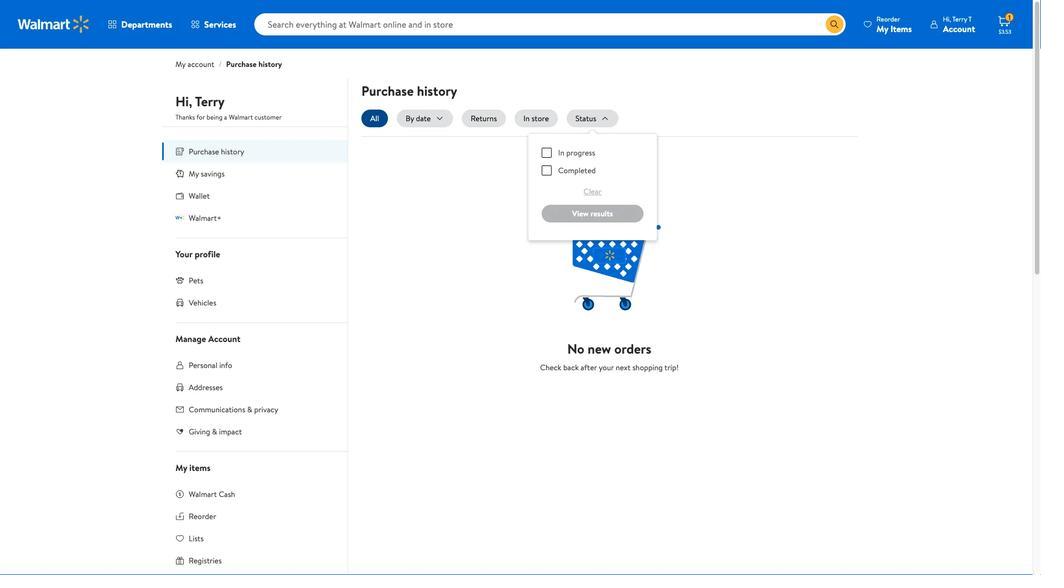 Task type: vqa. For each thing, say whether or not it's contained in the screenshot.
Communications & privacy link
yes



Task type: locate. For each thing, give the bounding box(es) containing it.
1 vertical spatial icon image
[[176, 213, 184, 222]]

purchase history link right /
[[226, 59, 282, 69]]

communications & privacy link
[[162, 398, 348, 421]]

list containing all
[[362, 110, 858, 240]]

departments
[[121, 18, 172, 30]]

walmart+ link
[[162, 207, 348, 229]]

my inside reorder my items
[[877, 22, 889, 35]]

2 vertical spatial icon image
[[176, 276, 184, 285]]

1 horizontal spatial walmart
[[229, 112, 253, 122]]

your profile
[[176, 248, 220, 260]]

0 horizontal spatial walmart
[[189, 489, 217, 500]]

personal info
[[189, 360, 232, 370]]

0 horizontal spatial history
[[221, 146, 244, 157]]

communications & privacy
[[189, 404, 278, 415]]

registries
[[189, 555, 222, 566]]

customer
[[255, 112, 282, 122]]

icon image left the walmart+
[[176, 213, 184, 222]]

1 horizontal spatial reorder
[[877, 14, 901, 24]]

0 horizontal spatial reorder
[[189, 511, 216, 522]]

history up the savings at left
[[221, 146, 244, 157]]

icon image
[[176, 169, 184, 178], [176, 213, 184, 222], [176, 276, 184, 285]]

reorder inside reorder my items
[[877, 14, 901, 24]]

hi, inside the hi, terry t account
[[943, 14, 952, 24]]

walmart cash link
[[162, 483, 348, 505]]

personal
[[189, 360, 218, 370]]

in right in progress "option"
[[559, 147, 565, 158]]

purchase up the my savings
[[189, 146, 219, 157]]

0 horizontal spatial &
[[212, 426, 217, 437]]

icon image for my savings
[[176, 169, 184, 178]]

1 vertical spatial hi,
[[176, 92, 192, 111]]

history right /
[[259, 59, 282, 69]]

in inside in store button
[[524, 113, 530, 124]]

after
[[581, 362, 597, 373]]

purchase right /
[[226, 59, 257, 69]]

purchase up all
[[362, 81, 414, 100]]

hi, for thanks for being a walmart customer
[[176, 92, 192, 111]]

icon image inside "pets" link
[[176, 276, 184, 285]]

terry for for
[[195, 92, 225, 111]]

0 horizontal spatial in
[[524, 113, 530, 124]]

wallet
[[189, 190, 210, 201]]

communications
[[189, 404, 245, 415]]

purchase
[[226, 59, 257, 69], [362, 81, 414, 100], [189, 146, 219, 157]]

profile
[[195, 248, 220, 260]]

clear button
[[542, 183, 644, 200]]

icon image inside the my savings link
[[176, 169, 184, 178]]

0 vertical spatial purchase
[[226, 59, 257, 69]]

my savings
[[189, 168, 225, 179]]

reorder link
[[162, 505, 348, 527]]

account left $3.53
[[943, 22, 976, 35]]

by date
[[406, 113, 431, 124]]

0 vertical spatial account
[[943, 22, 976, 35]]

in left store
[[524, 113, 530, 124]]

cash
[[219, 489, 235, 500]]

icon image inside walmart+ link
[[176, 213, 184, 222]]

3 icon image from the top
[[176, 276, 184, 285]]

1 horizontal spatial &
[[247, 404, 252, 415]]

2 horizontal spatial history
[[417, 81, 457, 100]]

hi, left the 't'
[[943, 14, 952, 24]]

icon image for pets
[[176, 276, 184, 285]]

& right giving
[[212, 426, 217, 437]]

completed
[[559, 165, 596, 176]]

2 vertical spatial purchase
[[189, 146, 219, 157]]

purchase history link
[[226, 59, 282, 69], [162, 140, 348, 163]]

0 vertical spatial icon image
[[176, 169, 184, 178]]

0 horizontal spatial terry
[[195, 92, 225, 111]]

terry inside the hi, terry t account
[[953, 14, 968, 24]]

1 vertical spatial purchase history link
[[162, 140, 348, 163]]

group containing in progress
[[537, 143, 648, 231]]

purchase history up by
[[362, 81, 457, 100]]

account
[[188, 59, 214, 69]]

in progress
[[559, 147, 596, 158]]

reorder
[[877, 14, 901, 24], [189, 511, 216, 522]]

0 vertical spatial hi,
[[943, 14, 952, 24]]

all
[[370, 113, 379, 124]]

terry
[[953, 14, 968, 24], [195, 92, 225, 111]]

status button
[[567, 110, 619, 127]]

in for in store
[[524, 113, 530, 124]]

purchase history up the savings at left
[[189, 146, 244, 157]]

0 vertical spatial in
[[524, 113, 530, 124]]

& left the privacy at the left bottom of page
[[247, 404, 252, 415]]

in
[[524, 113, 530, 124], [559, 147, 565, 158]]

1 vertical spatial in
[[559, 147, 565, 158]]

thanks
[[176, 112, 195, 122]]

1 icon image from the top
[[176, 169, 184, 178]]

clear
[[584, 186, 602, 197]]

my left "items"
[[877, 22, 889, 35]]

list
[[362, 110, 858, 240]]

terry left the 't'
[[953, 14, 968, 24]]

0 horizontal spatial purchase
[[189, 146, 219, 157]]

addresses
[[189, 382, 223, 393]]

reorder for reorder
[[189, 511, 216, 522]]

2 vertical spatial history
[[221, 146, 244, 157]]

store
[[532, 113, 549, 124]]

orders
[[615, 339, 652, 358]]

1 horizontal spatial purchase history
[[362, 81, 457, 100]]

1 horizontal spatial history
[[259, 59, 282, 69]]

terry inside hi, terry thanks for being a walmart customer
[[195, 92, 225, 111]]

info
[[219, 360, 232, 370]]

hi, terry thanks for being a walmart customer
[[176, 92, 282, 122]]

0 vertical spatial purchase history
[[362, 81, 457, 100]]

personal info link
[[162, 354, 348, 376]]

my for my savings
[[189, 168, 199, 179]]

history
[[259, 59, 282, 69], [417, 81, 457, 100], [221, 146, 244, 157]]

1 vertical spatial reorder
[[189, 511, 216, 522]]

0 horizontal spatial purchase history
[[189, 146, 244, 157]]

privacy
[[254, 404, 278, 415]]

hi, for account
[[943, 14, 952, 24]]

1 vertical spatial account
[[208, 333, 241, 345]]

reorder right "search icon"
[[877, 14, 901, 24]]

walmart left 'cash'
[[189, 489, 217, 500]]

reorder my items
[[877, 14, 912, 35]]

hi, terry t account
[[943, 14, 976, 35]]

savings
[[201, 168, 225, 179]]

0 horizontal spatial hi,
[[176, 92, 192, 111]]

account up the info on the left bottom of the page
[[208, 333, 241, 345]]

2 icon image from the top
[[176, 213, 184, 222]]

In progress checkbox
[[542, 148, 552, 158]]

my left account
[[176, 59, 186, 69]]

2 horizontal spatial purchase
[[362, 81, 414, 100]]

search icon image
[[831, 20, 839, 29]]

0 vertical spatial terry
[[953, 14, 968, 24]]

purchase history link down customer
[[162, 140, 348, 163]]

$3.53
[[999, 28, 1012, 35]]

reorder up lists
[[189, 511, 216, 522]]

terry up being
[[195, 92, 225, 111]]

1 vertical spatial purchase
[[362, 81, 414, 100]]

walmart cash
[[189, 489, 235, 500]]

& for giving
[[212, 426, 217, 437]]

my account link
[[176, 59, 214, 69]]

hi,
[[943, 14, 952, 24], [176, 92, 192, 111]]

lists link
[[162, 527, 348, 550]]

status
[[576, 113, 597, 124]]

view results
[[572, 208, 613, 219]]

1 vertical spatial &
[[212, 426, 217, 437]]

hi, inside hi, terry thanks for being a walmart customer
[[176, 92, 192, 111]]

1 horizontal spatial purchase
[[226, 59, 257, 69]]

Completed checkbox
[[542, 166, 552, 176]]

1 horizontal spatial hi,
[[943, 14, 952, 24]]

giving & impact link
[[162, 421, 348, 443]]

progress
[[567, 147, 596, 158]]

0 vertical spatial &
[[247, 404, 252, 415]]

icon image left the pets
[[176, 276, 184, 285]]

Walmart Site-Wide search field
[[255, 13, 846, 35]]

giving
[[189, 426, 210, 437]]

1 horizontal spatial account
[[943, 22, 976, 35]]

date
[[416, 113, 431, 124]]

by
[[406, 113, 414, 124]]

my
[[877, 22, 889, 35], [176, 59, 186, 69], [189, 168, 199, 179], [176, 462, 187, 474]]

history up by date dropdown button
[[417, 81, 457, 100]]

/
[[219, 59, 222, 69]]

account
[[943, 22, 976, 35], [208, 333, 241, 345]]

1 horizontal spatial terry
[[953, 14, 968, 24]]

manage account
[[176, 333, 241, 345]]

my left the savings at left
[[189, 168, 199, 179]]

walmart right a
[[229, 112, 253, 122]]

walmart
[[229, 112, 253, 122], [189, 489, 217, 500]]

services button
[[182, 11, 246, 38]]

trip!
[[665, 362, 679, 373]]

1 vertical spatial history
[[417, 81, 457, 100]]

icon image left the my savings
[[176, 169, 184, 178]]

0 vertical spatial walmart
[[229, 112, 253, 122]]

group
[[537, 143, 648, 231]]

0 vertical spatial reorder
[[877, 14, 901, 24]]

hi, up thanks
[[176, 92, 192, 111]]

my left items
[[176, 462, 187, 474]]

by date button
[[397, 110, 453, 127]]

your
[[599, 362, 614, 373]]

1 horizontal spatial in
[[559, 147, 565, 158]]

next
[[616, 362, 631, 373]]

1 vertical spatial terry
[[195, 92, 225, 111]]

purchase history
[[362, 81, 457, 100], [189, 146, 244, 157]]

no
[[568, 339, 585, 358]]



Task type: describe. For each thing, give the bounding box(es) containing it.
manage
[[176, 333, 206, 345]]

my items
[[176, 462, 211, 474]]

1
[[1009, 13, 1011, 22]]

walmart+
[[189, 212, 222, 223]]

terry for account
[[953, 14, 968, 24]]

impact
[[219, 426, 242, 437]]

my for my items
[[176, 462, 187, 474]]

my for my account / purchase history
[[176, 59, 186, 69]]

1 vertical spatial purchase history
[[189, 146, 244, 157]]

0 horizontal spatial account
[[208, 333, 241, 345]]

services
[[204, 18, 236, 30]]

in for in progress
[[559, 147, 565, 158]]

returns button
[[462, 110, 506, 127]]

pets link
[[162, 269, 348, 292]]

walmart inside hi, terry thanks for being a walmart customer
[[229, 112, 253, 122]]

t
[[969, 14, 972, 24]]

no new orders check back after your next shopping trip!
[[540, 339, 679, 373]]

returns
[[471, 113, 497, 124]]

addresses link
[[162, 376, 348, 398]]

view results button
[[542, 205, 644, 223]]

results
[[591, 208, 613, 219]]

lists
[[189, 533, 204, 544]]

back
[[564, 362, 579, 373]]

1 vertical spatial walmart
[[189, 489, 217, 500]]

my savings link
[[162, 163, 348, 185]]

in store
[[524, 113, 549, 124]]

being
[[207, 112, 223, 122]]

hi, terry link
[[176, 92, 225, 115]]

reorder for reorder my items
[[877, 14, 901, 24]]

0 vertical spatial purchase history link
[[226, 59, 282, 69]]

view
[[572, 208, 589, 219]]

items
[[189, 462, 211, 474]]

your
[[176, 248, 193, 260]]

my account / purchase history
[[176, 59, 282, 69]]

registries link
[[162, 550, 348, 572]]

wallet link
[[162, 185, 348, 207]]

vehicles link
[[162, 292, 348, 314]]

icon image for walmart+
[[176, 213, 184, 222]]

walmart image
[[18, 16, 90, 33]]

for
[[197, 112, 205, 122]]

pets
[[189, 275, 203, 286]]

vehicles
[[189, 297, 216, 308]]

Search search field
[[255, 13, 846, 35]]

a
[[224, 112, 227, 122]]

check
[[540, 362, 562, 373]]

giving & impact
[[189, 426, 242, 437]]

in store button
[[515, 110, 558, 127]]

new
[[588, 339, 611, 358]]

all button
[[362, 110, 388, 127]]

0 vertical spatial history
[[259, 59, 282, 69]]

shopping
[[633, 362, 663, 373]]

departments button
[[99, 11, 182, 38]]

& for communications
[[247, 404, 252, 415]]

items
[[891, 22, 912, 35]]



